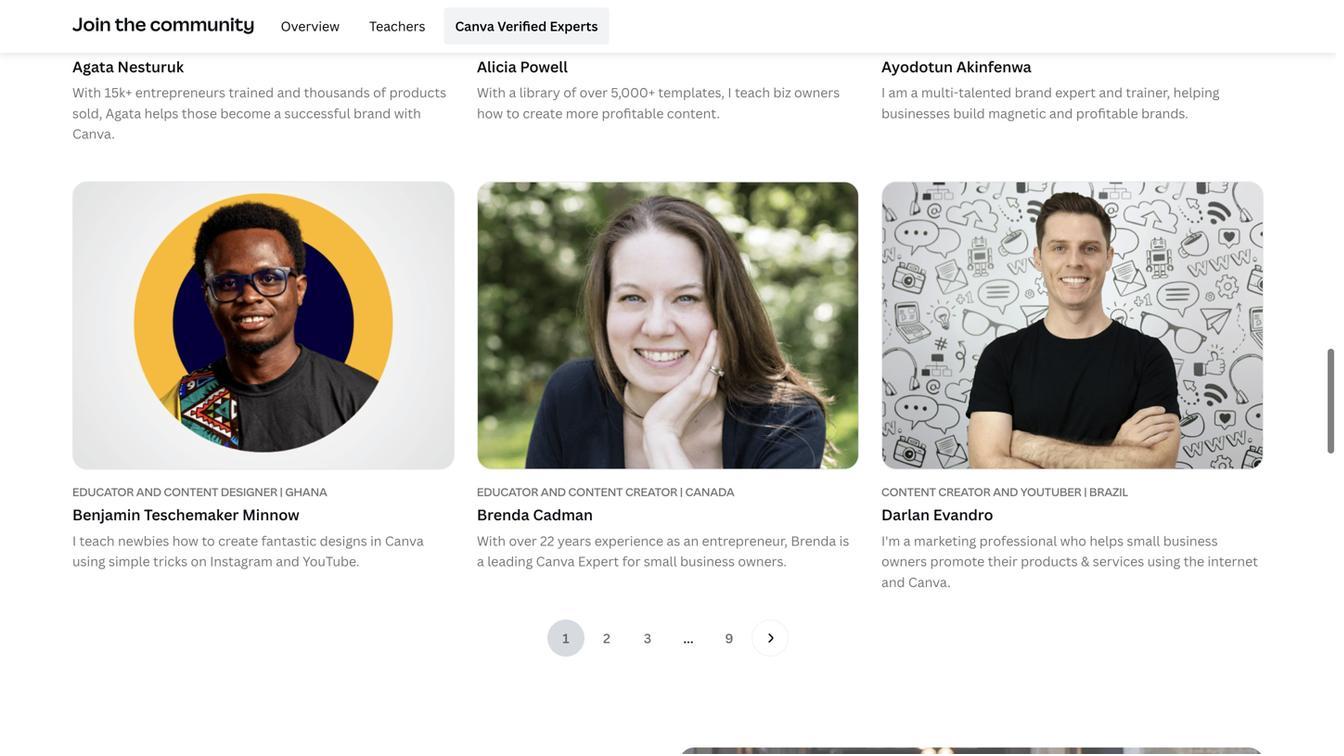 Task type: describe. For each thing, give the bounding box(es) containing it.
verified
[[498, 17, 547, 35]]

using
[[72, 553, 105, 571]]

profitable inside ayodotun akinfenwa i am a multi-talented brand expert and trainer, helping businesses build magnetic and profitable brands.
[[1076, 104, 1138, 122]]

canada
[[685, 485, 735, 500]]

agata
[[72, 56, 114, 76]]

a inside ayodotun akinfenwa i am a multi-talented brand expert and trainer, helping businesses build magnetic and profitable brands.
[[911, 83, 918, 101]]

who
[[1060, 532, 1087, 550]]

designer
[[221, 485, 277, 500]]

teach inside the with a library of over 5,000+ ​templates, i teach biz owners how ​to create more profitable content.
[[735, 83, 770, 101]]

darlan
[[882, 505, 930, 525]]

ayodotun
[[882, 56, 953, 76]]

designs
[[320, 532, 367, 550]]

join
[[72, 11, 111, 36]]

professional
[[980, 532, 1057, 550]]

experts
[[550, 17, 598, 35]]

community
[[150, 11, 255, 36]]

| inside the 'content strategy expert | us alicia powell'
[[638, 36, 641, 51]]

canva. inside i'm a marketing professional who ​helps small business owners ​promote their products & services ​using the internet and canva.
[[908, 574, 951, 591]]

9
[[725, 630, 734, 647]]

experience
[[595, 532, 664, 550]]

library
[[519, 83, 560, 101]]

is
[[840, 532, 849, 550]]

alicia
[[477, 56, 517, 76]]

| for darlan evandro
[[1084, 485, 1087, 500]]

| for brenda cadman
[[680, 485, 683, 500]]

nesturuk
[[117, 56, 184, 76]]

helps
[[144, 104, 179, 122]]

of inside with 15k+ entrepreneurs trained ​and thousands of products sold, ​agata helps those become a successful brand with canva.
[[373, 83, 386, 101]]

content creator and youtuber | brazil darlan evandro
[[882, 485, 1129, 525]]

talented
[[959, 83, 1012, 101]]

their
[[988, 553, 1018, 571]]

us
[[643, 36, 658, 51]]

menu bar containing overview
[[262, 7, 609, 45]]

2 link
[[588, 620, 626, 657]]

content strategy expert | us alicia powell
[[477, 36, 658, 76]]

small inside with over 22 years experience as an entrepreneur, brenda is a leading canva expert for small business owners.
[[644, 553, 677, 571]]

more
[[566, 104, 599, 122]]

overview link
[[270, 7, 351, 45]]

sold,
[[72, 104, 102, 122]]

3 link
[[629, 620, 666, 657]]

​using
[[1148, 553, 1181, 571]]

brands.
[[1142, 104, 1189, 122]]

benjamin
[[72, 505, 140, 525]]

tricks
[[153, 553, 188, 571]]

entrepreneur,
[[702, 532, 788, 550]]

0 horizontal spatial the
[[115, 11, 146, 36]]

owners inside the with a library of over 5,000+ ​templates, i teach biz owners how ​to create more profitable content.
[[794, 83, 840, 101]]

businesses
[[882, 104, 950, 122]]

with
[[394, 104, 421, 122]]

i inside "i teach newbies how to create ​fantastic designs in canva using ​simple tricks on instagram and ​youtube."
[[72, 532, 76, 550]]

| for agata nesturuk
[[250, 36, 253, 51]]

brand inside ayodotun akinfenwa i am a multi-talented brand expert and trainer, helping businesses build magnetic and profitable brands.
[[1015, 83, 1052, 101]]

...
[[683, 630, 694, 647]]

1 link
[[548, 620, 585, 657]]

multi-
[[921, 83, 959, 101]]

become
[[220, 104, 271, 122]]

expert inside the 'content strategy expert | us alicia powell'
[[593, 36, 635, 51]]

ghana
[[285, 485, 327, 500]]

minnow
[[242, 505, 300, 525]]

with 15k+ entrepreneurs trained ​and thousands of products sold, ​agata helps those become a successful brand with canva.
[[72, 83, 446, 143]]

how inside "i teach newbies how to create ​fantastic designs in canva using ​simple tricks on instagram and ​youtube."
[[172, 532, 199, 550]]

a inside with 15k+ entrepreneurs trained ​and thousands of products sold, ​agata helps those become a successful brand with canva.
[[274, 104, 281, 122]]

educator and content creator | canada brenda cadman
[[477, 485, 735, 525]]

and inside i'm a marketing professional who ​helps small business owners ​promote their products & services ​using the internet and canva.
[[882, 574, 905, 591]]

teachers
[[369, 17, 425, 35]]

with a library of over 5,000+ ​templates, i teach biz owners how ​to create more profitable content.
[[477, 83, 840, 122]]

with for agata nesturuk
[[72, 83, 101, 101]]

5,000+
[[611, 83, 655, 101]]

create inside the with a library of over 5,000+ ​templates, i teach biz owners how ​to create more profitable content.
[[523, 104, 563, 122]]

i inside ayodotun akinfenwa i am a multi-talented brand expert and trainer, helping businesses build magnetic and profitable brands.
[[882, 83, 885, 101]]

canva inside with over 22 years experience as an entrepreneur, brenda is a leading canva expert for small business owners.
[[536, 553, 575, 571]]

teschemaker
[[144, 505, 239, 525]]

thousands
[[304, 83, 370, 101]]

leading
[[487, 553, 533, 571]]

canva verified experts link
[[444, 7, 609, 45]]

teachers link
[[358, 7, 437, 45]]

9 link
[[711, 620, 748, 657]]

over inside with over 22 years experience as an entrepreneur, brenda is a leading canva expert for small business owners.
[[509, 532, 537, 550]]

instagram
[[210, 553, 273, 571]]

products inside i'm a marketing professional who ​helps small business owners ​promote their products & services ​using the internet and canva.
[[1021, 553, 1078, 571]]

​fantastic
[[261, 532, 317, 550]]

youtuber
[[1021, 485, 1082, 500]]

how inside the with a library of over 5,000+ ​templates, i teach biz owners how ​to create more profitable content.
[[477, 104, 503, 122]]

i teach newbies how to create ​fantastic designs in canva using ​simple tricks on instagram and ​youtube.
[[72, 532, 424, 571]]

evandro
[[933, 505, 994, 525]]

services
[[1093, 553, 1145, 571]]

content inside educator and content designer | ghana benjamin teschemaker minnow
[[164, 485, 219, 500]]

creator inside content creator and youtuber | brazil darlan evandro
[[939, 485, 991, 500]]

for
[[622, 553, 641, 571]]

brenda inside educator and content creator | canada brenda cadman
[[477, 505, 530, 525]]

​simple
[[109, 553, 150, 571]]

owners.
[[738, 553, 787, 571]]

and right expert
[[1099, 83, 1123, 101]]

as
[[667, 532, 681, 550]]

with over 22 years experience as an entrepreneur, brenda is a leading canva expert for small business owners.
[[477, 532, 849, 571]]

powell
[[520, 56, 568, 76]]

15k+
[[104, 83, 132, 101]]



Task type: vqa. For each thing, say whether or not it's contained in the screenshot.
Add names, groups or emails text box
no



Task type: locate. For each thing, give the bounding box(es) containing it.
0 vertical spatial small
[[1127, 532, 1160, 550]]

educator and content designer | ghana benjamin teschemaker minnow
[[72, 485, 327, 525]]

0 vertical spatial the
[[115, 11, 146, 36]]

teach
[[735, 83, 770, 101], [79, 532, 115, 550]]

0 horizontal spatial profitable
[[602, 104, 664, 122]]

overview
[[281, 17, 340, 35]]

a down ​and
[[274, 104, 281, 122]]

​templates,
[[658, 83, 725, 101]]

canva. inside with 15k+ entrepreneurs trained ​and thousands of products sold, ​agata helps those become a successful brand with canva.
[[72, 125, 115, 143]]

1 horizontal spatial &
[[1081, 553, 1090, 571]]

0 vertical spatial create
[[523, 104, 563, 122]]

magnetic
[[988, 104, 1046, 122]]

a inside the with a library of over 5,000+ ​templates, i teach biz owners how ​to create more profitable content.
[[509, 83, 516, 101]]

0 vertical spatial business
[[1164, 532, 1218, 550]]

0 horizontal spatial small
[[644, 553, 677, 571]]

and up cadman
[[541, 485, 566, 500]]

canva inside menu bar
[[455, 17, 494, 35]]

1 horizontal spatial teach
[[735, 83, 770, 101]]

brenda
[[477, 505, 530, 525], [791, 532, 836, 550]]

2 horizontal spatial i
[[882, 83, 885, 101]]

brenda up leading
[[477, 505, 530, 525]]

small inside i'm a marketing professional who ​helps small business owners ​promote their products & services ​using the internet and canva.
[[1127, 532, 1160, 550]]

business inside with over 22 years experience as an entrepreneur, brenda is a leading canva expert for small business owners.
[[680, 553, 735, 571]]

with inside with 15k+ entrepreneurs trained ​and thousands of products sold, ​agata helps those become a successful brand with canva.
[[72, 83, 101, 101]]

0 vertical spatial owners
[[794, 83, 840, 101]]

owners inside i'm a marketing professional who ​helps small business owners ​promote their products & services ​using the internet and canva.
[[882, 553, 927, 571]]

canva. down sold,
[[72, 125, 115, 143]]

content up cadman
[[568, 485, 623, 500]]

brand inside with 15k+ entrepreneurs trained ​and thousands of products sold, ​agata helps those become a successful brand with canva.
[[354, 104, 391, 122]]

​youtube.
[[303, 553, 360, 571]]

2 horizontal spatial canva
[[536, 553, 575, 571]]

creator,
[[72, 36, 127, 51]]

1 vertical spatial business
[[680, 553, 735, 571]]

ayodotun akinfenwa i am a multi-talented brand expert and trainer, helping businesses build magnetic and profitable brands.
[[882, 56, 1220, 122]]

content up "alicia" at the left top
[[477, 36, 532, 51]]

entrepreneurs
[[135, 83, 226, 101]]

the right ​using
[[1184, 553, 1205, 571]]

1 vertical spatial how
[[172, 532, 199, 550]]

business down an
[[680, 553, 735, 571]]

1 vertical spatial brand
[[354, 104, 391, 122]]

small up ​using
[[1127, 532, 1160, 550]]

a right i'm
[[904, 532, 911, 550]]

content.
[[667, 104, 720, 122]]

brenda left is
[[791, 532, 836, 550]]

a inside with over 22 years experience as an entrepreneur, brenda is a leading canva expert for small business owners.
[[477, 553, 484, 571]]

strategy
[[534, 36, 591, 51]]

0 horizontal spatial how
[[172, 532, 199, 550]]

| left poland
[[250, 36, 253, 51]]

a left leading
[[477, 553, 484, 571]]

how left ​to
[[477, 104, 503, 122]]

brand up magnetic
[[1015, 83, 1052, 101]]

1 vertical spatial canva
[[385, 532, 424, 550]]

build
[[953, 104, 985, 122]]

i up using
[[72, 532, 76, 550]]

& down who
[[1081, 553, 1090, 571]]

teach up using
[[79, 532, 115, 550]]

0 horizontal spatial teach
[[79, 532, 115, 550]]

0 horizontal spatial of
[[373, 83, 386, 101]]

| inside creator, coach, & educator | poland agata nesturuk
[[250, 36, 253, 51]]

1 vertical spatial teach
[[79, 532, 115, 550]]

canva.
[[72, 125, 115, 143], [908, 574, 951, 591]]

creator up evandro
[[939, 485, 991, 500]]

2 of from the left
[[564, 83, 577, 101]]

a up ​to
[[509, 83, 516, 101]]

1 horizontal spatial creator
[[939, 485, 991, 500]]

and inside educator and content creator | canada brenda cadman
[[541, 485, 566, 500]]

| for benjamin teschemaker minnow
[[280, 485, 283, 500]]

the right join
[[115, 11, 146, 36]]

canva. down the ​promote
[[908, 574, 951, 591]]

1 creator from the left
[[625, 485, 678, 500]]

| inside educator and content designer | ghana benjamin teschemaker minnow
[[280, 485, 283, 500]]

​promote
[[930, 553, 985, 571]]

marketing
[[914, 532, 977, 550]]

1 vertical spatial owners
[[882, 553, 927, 571]]

canva up "alicia" at the left top
[[455, 17, 494, 35]]

i'm
[[882, 532, 900, 550]]

0 horizontal spatial owners
[[794, 83, 840, 101]]

brazil
[[1090, 485, 1129, 500]]

1 horizontal spatial brenda
[[791, 532, 836, 550]]

content up darlan
[[882, 485, 936, 500]]

with up leading
[[477, 532, 506, 550]]

2 creator from the left
[[939, 485, 991, 500]]

small
[[1127, 532, 1160, 550], [644, 553, 677, 571]]

expert left us in the top of the page
[[593, 36, 635, 51]]

brand left with
[[354, 104, 391, 122]]

i left am in the top of the page
[[882, 83, 885, 101]]

0 horizontal spatial i
[[72, 532, 76, 550]]

0 horizontal spatial &
[[176, 36, 184, 51]]

i inside the with a library of over 5,000+ ​templates, i teach biz owners how ​to create more profitable content.
[[728, 83, 732, 101]]

0 horizontal spatial creator
[[625, 485, 678, 500]]

business inside i'm a marketing professional who ​helps small business owners ​promote their products & services ​using the internet and canva.
[[1164, 532, 1218, 550]]

with inside the with a library of over 5,000+ ​templates, i teach biz owners how ​to create more profitable content.
[[477, 83, 506, 101]]

successful
[[284, 104, 350, 122]]

2 horizontal spatial educator
[[477, 485, 539, 500]]

and down i'm
[[882, 574, 905, 591]]

i'm a marketing professional who ​helps small business owners ​promote their products & services ​using the internet and canva.
[[882, 532, 1258, 591]]

1 horizontal spatial canva.
[[908, 574, 951, 591]]

and inside educator and content designer | ghana benjamin teschemaker minnow
[[136, 485, 161, 500]]

0 vertical spatial brenda
[[477, 505, 530, 525]]

create up instagram
[[218, 532, 258, 550]]

1
[[563, 630, 570, 647]]

1 vertical spatial over
[[509, 532, 537, 550]]

products down who
[[1021, 553, 1078, 571]]

over
[[580, 83, 608, 101], [509, 532, 537, 550]]

and
[[1099, 83, 1123, 101], [1050, 104, 1073, 122], [136, 485, 161, 500], [541, 485, 566, 500], [993, 485, 1018, 500], [276, 553, 300, 571], [882, 574, 905, 591]]

those
[[182, 104, 217, 122]]

and left youtuber
[[993, 485, 1018, 500]]

educator inside creator, coach, & educator | poland agata nesturuk
[[186, 36, 248, 51]]

2 profitable from the left
[[1076, 104, 1138, 122]]

1 horizontal spatial profitable
[[1076, 104, 1138, 122]]

0 vertical spatial canva.
[[72, 125, 115, 143]]

1 vertical spatial brenda
[[791, 532, 836, 550]]

educator inside educator and content creator | canada brenda cadman
[[477, 485, 539, 500]]

over up more
[[580, 83, 608, 101]]

trainer,
[[1126, 83, 1171, 101]]

0 vertical spatial how
[[477, 104, 503, 122]]

a
[[509, 83, 516, 101], [911, 83, 918, 101], [274, 104, 281, 122], [904, 532, 911, 550], [477, 553, 484, 571]]

on
[[191, 553, 207, 571]]

1 horizontal spatial small
[[1127, 532, 1160, 550]]

to
[[202, 532, 215, 550]]

create down library
[[523, 104, 563, 122]]

1 horizontal spatial brand
[[1015, 83, 1052, 101]]

and down the ​fantastic on the left
[[276, 553, 300, 571]]

canva inside "i teach newbies how to create ​fantastic designs in canva using ​simple tricks on instagram and ​youtube."
[[385, 532, 424, 550]]

1 of from the left
[[373, 83, 386, 101]]

2 vertical spatial canva
[[536, 553, 575, 571]]

how left to
[[172, 532, 199, 550]]

1 vertical spatial canva.
[[908, 574, 951, 591]]

0 horizontal spatial canva.
[[72, 125, 115, 143]]

a inside i'm a marketing professional who ​helps small business owners ​promote their products & services ​using the internet and canva.
[[904, 532, 911, 550]]

1 horizontal spatial canva
[[455, 17, 494, 35]]

educator inside educator and content designer | ghana benjamin teschemaker minnow
[[72, 485, 134, 500]]

business up ​using
[[1164, 532, 1218, 550]]

| inside educator and content creator | canada brenda cadman
[[680, 485, 683, 500]]

​helps
[[1090, 532, 1124, 550]]

1 vertical spatial small
[[644, 553, 677, 571]]

1 profitable from the left
[[602, 104, 664, 122]]

& right coach,
[[176, 36, 184, 51]]

| left ghana on the left bottom of page
[[280, 485, 283, 500]]

1 horizontal spatial i
[[728, 83, 732, 101]]

0 vertical spatial products
[[389, 83, 446, 101]]

and inside content creator and youtuber | brazil darlan evandro
[[993, 485, 1018, 500]]

canva
[[455, 17, 494, 35], [385, 532, 424, 550], [536, 553, 575, 571]]

the
[[115, 11, 146, 36], [1184, 553, 1205, 571]]

coach,
[[130, 36, 174, 51]]

of right thousands
[[373, 83, 386, 101]]

with
[[72, 83, 101, 101], [477, 83, 506, 101], [477, 532, 506, 550]]

with for brenda cadman
[[477, 532, 506, 550]]

educator for brenda
[[477, 485, 539, 500]]

content inside the 'content strategy expert | us alicia powell'
[[477, 36, 532, 51]]

small down as
[[644, 553, 677, 571]]

educator
[[186, 36, 248, 51], [72, 485, 134, 500], [477, 485, 539, 500]]

content inside content creator and youtuber | brazil darlan evandro
[[882, 485, 936, 500]]

expert down years
[[578, 553, 619, 571]]

​to
[[506, 104, 520, 122]]

with inside with over 22 years experience as an entrepreneur, brenda is a leading canva expert for small business owners.
[[477, 532, 506, 550]]

over left 22
[[509, 532, 537, 550]]

educator up benjamin
[[72, 485, 134, 500]]

canva right in
[[385, 532, 424, 550]]

0 vertical spatial &
[[176, 36, 184, 51]]

2
[[603, 630, 611, 647]]

menu bar
[[262, 7, 609, 45]]

0 horizontal spatial canva
[[385, 532, 424, 550]]

content up teschemaker
[[164, 485, 219, 500]]

| left canada
[[680, 485, 683, 500]]

educator for benjamin
[[72, 485, 134, 500]]

& inside i'm a marketing professional who ​helps small business owners ​promote their products & services ​using the internet and canva.
[[1081, 553, 1090, 571]]

expert inside with over 22 years experience as an entrepreneur, brenda is a leading canva expert for small business owners.
[[578, 553, 619, 571]]

| left brazil
[[1084, 485, 1087, 500]]

products
[[389, 83, 446, 101], [1021, 553, 1078, 571]]

1 horizontal spatial of
[[564, 83, 577, 101]]

an
[[684, 532, 699, 550]]

of
[[373, 83, 386, 101], [564, 83, 577, 101]]

1 vertical spatial expert
[[578, 553, 619, 571]]

0 horizontal spatial business
[[680, 553, 735, 571]]

teach inside "i teach newbies how to create ​fantastic designs in canva using ​simple tricks on instagram and ​youtube."
[[79, 532, 115, 550]]

over inside the with a library of over 5,000+ ​templates, i teach biz owners how ​to create more profitable content.
[[580, 83, 608, 101]]

products inside with 15k+ entrepreneurs trained ​and thousands of products sold, ​agata helps those become a successful brand with canva.
[[389, 83, 446, 101]]

canva verified experts
[[455, 17, 598, 35]]

1 horizontal spatial over
[[580, 83, 608, 101]]

1 vertical spatial &
[[1081, 553, 1090, 571]]

22
[[540, 532, 555, 550]]

and up benjamin
[[136, 485, 161, 500]]

teach left biz
[[735, 83, 770, 101]]

a right am in the top of the page
[[911, 83, 918, 101]]

of up more
[[564, 83, 577, 101]]

brand
[[1015, 83, 1052, 101], [354, 104, 391, 122]]

products up with
[[389, 83, 446, 101]]

​agata
[[106, 104, 141, 122]]

profitable inside the with a library of over 5,000+ ​templates, i teach biz owners how ​to create more profitable content.
[[602, 104, 664, 122]]

3
[[644, 630, 652, 647]]

trained
[[229, 83, 274, 101]]

0 vertical spatial expert
[[593, 36, 635, 51]]

0 horizontal spatial brenda
[[477, 505, 530, 525]]

1 horizontal spatial create
[[523, 104, 563, 122]]

akinfenwa
[[957, 56, 1032, 76]]

1 horizontal spatial owners
[[882, 553, 927, 571]]

creator inside educator and content creator | canada brenda cadman
[[625, 485, 678, 500]]

1 horizontal spatial business
[[1164, 532, 1218, 550]]

1 vertical spatial the
[[1184, 553, 1205, 571]]

i
[[728, 83, 732, 101], [882, 83, 885, 101], [72, 532, 76, 550]]

profitable down 5,000+
[[602, 104, 664, 122]]

0 horizontal spatial create
[[218, 532, 258, 550]]

of inside the with a library of over 5,000+ ​templates, i teach biz owners how ​to create more profitable content.
[[564, 83, 577, 101]]

helping
[[1174, 83, 1220, 101]]

and down expert
[[1050, 104, 1073, 122]]

content inside educator and content creator | canada brenda cadman
[[568, 485, 623, 500]]

with for alicia powell
[[477, 83, 506, 101]]

with up sold,
[[72, 83, 101, 101]]

0 vertical spatial teach
[[735, 83, 770, 101]]

creator
[[625, 485, 678, 500], [939, 485, 991, 500]]

& inside creator, coach, & educator | poland agata nesturuk
[[176, 36, 184, 51]]

internet
[[1208, 553, 1258, 571]]

years
[[558, 532, 592, 550]]

1 vertical spatial create
[[218, 532, 258, 550]]

0 vertical spatial over
[[580, 83, 608, 101]]

with down "alicia" at the left top
[[477, 83, 506, 101]]

expert
[[1055, 83, 1096, 101]]

join the community
[[72, 11, 255, 36]]

creator up as
[[625, 485, 678, 500]]

newbies
[[118, 532, 169, 550]]

0 horizontal spatial educator
[[72, 485, 134, 500]]

1 horizontal spatial the
[[1184, 553, 1205, 571]]

owners down i'm
[[882, 553, 927, 571]]

0 horizontal spatial over
[[509, 532, 537, 550]]

educator up trained
[[186, 36, 248, 51]]

0 vertical spatial canva
[[455, 17, 494, 35]]

1 vertical spatial products
[[1021, 553, 1078, 571]]

owners right biz
[[794, 83, 840, 101]]

| inside content creator and youtuber | brazil darlan evandro
[[1084, 485, 1087, 500]]

0 horizontal spatial products
[[389, 83, 446, 101]]

am
[[889, 83, 908, 101]]

brenda inside with over 22 years experience as an entrepreneur, brenda is a leading canva expert for small business owners.
[[791, 532, 836, 550]]

0 horizontal spatial brand
[[354, 104, 391, 122]]

0 vertical spatial brand
[[1015, 83, 1052, 101]]

the inside i'm a marketing professional who ​helps small business owners ​promote their products & services ​using the internet and canva.
[[1184, 553, 1205, 571]]

creator, coach, & educator | poland agata nesturuk
[[72, 36, 303, 76]]

and inside "i teach newbies how to create ​fantastic designs in canva using ​simple tricks on instagram and ​youtube."
[[276, 553, 300, 571]]

i right '​templates,'
[[728, 83, 732, 101]]

1 horizontal spatial products
[[1021, 553, 1078, 571]]

profitable down expert
[[1076, 104, 1138, 122]]

1 horizontal spatial educator
[[186, 36, 248, 51]]

create inside "i teach newbies how to create ​fantastic designs in canva using ​simple tricks on instagram and ​youtube."
[[218, 532, 258, 550]]

canva down 22
[[536, 553, 575, 571]]

| left us in the top of the page
[[638, 36, 641, 51]]

&
[[176, 36, 184, 51], [1081, 553, 1090, 571]]

cadman
[[533, 505, 593, 525]]

poland
[[256, 36, 303, 51]]

educator up cadman
[[477, 485, 539, 500]]

1 horizontal spatial how
[[477, 104, 503, 122]]



